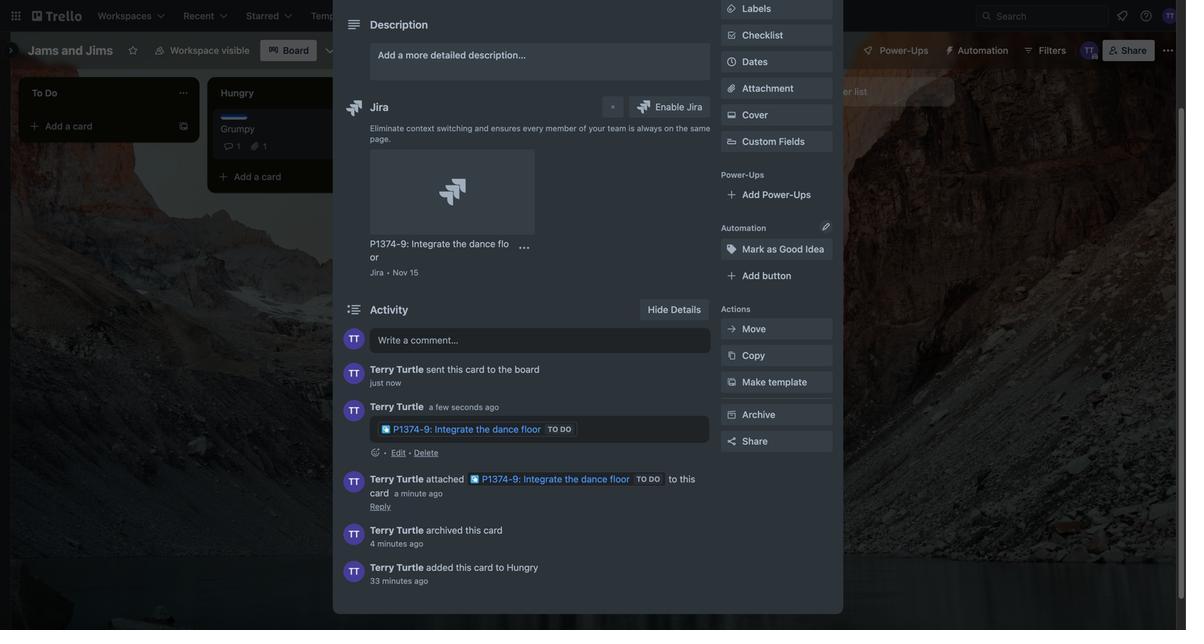 Task type: vqa. For each thing, say whether or not it's contained in the screenshot.
bottommost 'platforms'
no



Task type: locate. For each thing, give the bounding box(es) containing it.
0 horizontal spatial share button
[[721, 431, 833, 452]]

share button down archive link
[[721, 431, 833, 452]]

0 vertical spatial do
[[560, 425, 571, 434]]

1 vertical spatial power-ups
[[721, 170, 764, 180]]

2 vertical spatial sm image
[[725, 408, 738, 422]]

sm image down actions
[[725, 322, 738, 336]]

sm image left mark
[[725, 243, 738, 256]]

power- up 'add another list' button
[[880, 45, 911, 56]]

0 horizontal spatial floor
[[521, 424, 541, 435]]

share down archive
[[742, 436, 768, 447]]

1 horizontal spatial to do
[[636, 475, 660, 484]]

ups down 'fields'
[[794, 189, 811, 200]]

terry up 4
[[370, 525, 394, 536]]

floor
[[521, 424, 541, 435], [610, 474, 630, 485]]

terry inside terry turtle added this card to hungry 33 minutes ago
[[370, 562, 394, 573]]

1 terry from the top
[[370, 364, 394, 375]]

share button down 0 notifications image
[[1103, 40, 1155, 61]]

0 horizontal spatial ups
[[749, 170, 764, 180]]

workspace visible button
[[146, 40, 258, 61]]

add a card button
[[24, 116, 173, 137], [402, 116, 551, 137], [590, 116, 739, 137], [213, 166, 362, 187]]

turtle up 33 minutes ago link
[[396, 562, 424, 573]]

0 vertical spatial ups
[[911, 45, 929, 56]]

0 horizontal spatial 1
[[237, 142, 240, 151]]

0 vertical spatial dance
[[469, 238, 495, 249]]

0 vertical spatial power-ups
[[880, 45, 929, 56]]

0 vertical spatial •
[[386, 268, 390, 277]]

to inside terry turtle sent this card to the board just now
[[487, 364, 496, 375]]

create from template… image left grumpy
[[178, 121, 189, 132]]

turtle down now
[[396, 401, 424, 412]]

sm image left labels
[[725, 2, 738, 15]]

sm image left copy
[[725, 349, 738, 362]]

flo
[[498, 238, 509, 249]]

to inside terry turtle added this card to hungry 33 minutes ago
[[496, 562, 504, 573]]

sm image inside checklist link
[[725, 29, 738, 42]]

1 vertical spatial share button
[[721, 431, 833, 452]]

description
[[370, 18, 428, 31]]

visible
[[222, 45, 250, 56]]

minutes right 4
[[377, 539, 407, 549]]

grumpy
[[221, 123, 255, 134]]

primary element
[[0, 0, 1186, 32]]

sm image inside automation button
[[939, 40, 958, 59]]

add a card for the middle create from template… icon
[[234, 171, 281, 182]]

ago down attached
[[429, 489, 443, 498]]

4 terry turtle (terryturtle) image from the top
[[343, 561, 365, 582]]

1 down grumpy link
[[263, 142, 267, 151]]

dance inside p1374-9: integrate the dance flo or jira • nov 15
[[469, 238, 495, 249]]

context
[[406, 124, 435, 133]]

the
[[676, 124, 688, 133], [453, 238, 467, 249], [498, 364, 512, 375], [476, 424, 490, 435], [565, 474, 579, 485]]

ago up 33 minutes ago link
[[409, 539, 423, 549]]

p1374-9: integrate the dance floor
[[393, 424, 541, 435], [482, 474, 630, 485]]

1 horizontal spatial floor
[[610, 474, 630, 485]]

hungry
[[507, 562, 538, 573]]

terry for terry turtle a few seconds ago
[[370, 401, 394, 412]]

3 sm image from the top
[[725, 408, 738, 422]]

1 down grumpy
[[237, 142, 240, 151]]

2 vertical spatial to
[[496, 562, 504, 573]]

open information menu image
[[1140, 9, 1153, 23]]

this inside terry turtle added this card to hungry 33 minutes ago
[[456, 562, 472, 573]]

2 horizontal spatial 9:
[[513, 474, 521, 485]]

delete link
[[414, 448, 438, 457]]

2 horizontal spatial power-
[[880, 45, 911, 56]]

attachment button
[[721, 78, 833, 99]]

automation button
[[939, 40, 1016, 61]]

3 terry from the top
[[370, 474, 394, 485]]

0 horizontal spatial do
[[560, 425, 571, 434]]

1 vertical spatial to do
[[636, 475, 660, 484]]

1 vertical spatial to
[[669, 474, 677, 485]]

add
[[378, 50, 396, 61], [798, 86, 815, 97], [45, 121, 63, 132], [423, 121, 440, 132], [612, 121, 629, 132], [234, 171, 252, 182], [742, 189, 760, 200], [742, 270, 760, 281]]

sm image left make
[[725, 376, 738, 389]]

create from template… image
[[178, 121, 189, 132], [745, 121, 755, 132], [367, 172, 378, 182]]

filters
[[1039, 45, 1066, 56]]

show menu image
[[1162, 44, 1175, 57]]

jira down "or"
[[370, 268, 384, 277]]

switching
[[437, 124, 472, 133]]

minutes
[[377, 539, 407, 549], [382, 576, 412, 586]]

2 horizontal spatial ups
[[911, 45, 929, 56]]

a minute ago link
[[394, 489, 443, 498]]

0 vertical spatial share button
[[1103, 40, 1155, 61]]

1 horizontal spatial share
[[1121, 45, 1147, 56]]

• right edit
[[408, 448, 412, 457]]

share button
[[1103, 40, 1155, 61], [721, 431, 833, 452]]

sm image right power-ups button
[[939, 40, 958, 59]]

ups left automation button
[[911, 45, 929, 56]]

0 vertical spatial integrate
[[412, 238, 450, 249]]

1 horizontal spatial 1
[[263, 142, 267, 151]]

archive
[[742, 409, 775, 420]]

0 horizontal spatial 9:
[[401, 238, 409, 249]]

turtle
[[396, 364, 424, 375], [396, 401, 424, 412], [396, 474, 424, 485], [396, 525, 424, 536], [396, 562, 424, 573]]

p1374- right attached
[[482, 474, 513, 485]]

2 sm image from the top
[[725, 376, 738, 389]]

and left jims
[[61, 43, 83, 58]]

add button button
[[721, 265, 833, 287]]

1 horizontal spatial •
[[408, 448, 412, 457]]

2 vertical spatial power-
[[762, 189, 794, 200]]

sm image inside copy link
[[725, 349, 738, 362]]

p1374- up "or"
[[370, 238, 401, 249]]

0 vertical spatial to do
[[548, 425, 571, 434]]

color: blue, title: none image
[[221, 114, 247, 120]]

0 horizontal spatial to
[[548, 425, 558, 434]]

create from template… image down "page." at top
[[367, 172, 378, 182]]

create from template… image
[[556, 121, 566, 132]]

the inside terry turtle sent this card to the board just now
[[498, 364, 512, 375]]

automation up mark
[[721, 223, 766, 233]]

9:
[[401, 238, 409, 249], [424, 424, 432, 435], [513, 474, 521, 485]]

2 terry from the top
[[370, 401, 394, 412]]

to
[[548, 425, 558, 434], [636, 475, 647, 484]]

dates
[[742, 56, 768, 67]]

sm image left cover
[[725, 108, 738, 122]]

sm image
[[725, 2, 738, 15], [725, 376, 738, 389], [725, 408, 738, 422]]

turtle for archived
[[396, 525, 424, 536]]

reply link
[[370, 502, 391, 511]]

integrate
[[412, 238, 450, 249], [435, 424, 474, 435], [524, 474, 562, 485]]

ups up add power-ups
[[749, 170, 764, 180]]

0 horizontal spatial to do
[[548, 425, 571, 434]]

turtle up now
[[396, 364, 424, 375]]

5 turtle from the top
[[396, 562, 424, 573]]

to this card
[[370, 474, 695, 499]]

terry turtle archived this card 4 minutes ago
[[370, 525, 503, 549]]

sm image inside cover link
[[725, 108, 738, 122]]

sm image
[[725, 29, 738, 42], [939, 40, 958, 59], [725, 108, 738, 122], [725, 243, 738, 256], [725, 322, 738, 336], [725, 349, 738, 362]]

jira up same
[[687, 101, 702, 112]]

sm image inside make template link
[[725, 376, 738, 389]]

1 horizontal spatial 9:
[[424, 424, 432, 435]]

terry for terry turtle archived this card 4 minutes ago
[[370, 525, 394, 536]]

your
[[589, 124, 605, 133]]

this inside terry turtle sent this card to the board just now
[[447, 364, 463, 375]]

jams
[[28, 43, 59, 58]]

list
[[854, 86, 867, 97]]

4 turtle from the top
[[396, 525, 424, 536]]

3 turtle from the top
[[396, 474, 424, 485]]

1 horizontal spatial share button
[[1103, 40, 1155, 61]]

checklist link
[[721, 25, 833, 46]]

card inside terry turtle archived this card 4 minutes ago
[[484, 525, 503, 536]]

nov
[[393, 268, 408, 277]]

make
[[742, 377, 766, 388]]

1 vertical spatial 9:
[[424, 424, 432, 435]]

terry inside terry turtle archived this card 4 minutes ago
[[370, 525, 394, 536]]

0 vertical spatial share
[[1121, 45, 1147, 56]]

sm image inside move 'link'
[[725, 322, 738, 336]]

1 vertical spatial share
[[742, 436, 768, 447]]

sm image inside archive link
[[725, 408, 738, 422]]

0 vertical spatial to
[[548, 425, 558, 434]]

cover link
[[721, 104, 833, 126]]

activity
[[370, 304, 408, 316]]

2 vertical spatial p1374-
[[482, 474, 513, 485]]

terry inside terry turtle sent this card to the board just now
[[370, 364, 394, 375]]

terry down add reaction 'image'
[[370, 474, 394, 485]]

turtle up 4 minutes ago "link"
[[396, 525, 424, 536]]

•
[[386, 268, 390, 277], [408, 448, 412, 457]]

0 vertical spatial 9:
[[401, 238, 409, 249]]

power- down custom
[[721, 170, 749, 180]]

0 vertical spatial floor
[[521, 424, 541, 435]]

automation
[[958, 45, 1008, 56], [721, 223, 766, 233]]

minutes right 33
[[382, 576, 412, 586]]

sm image inside labels link
[[725, 2, 738, 15]]

fields
[[779, 136, 805, 147]]

member
[[546, 124, 577, 133]]

ago
[[485, 403, 499, 412], [429, 489, 443, 498], [409, 539, 423, 549], [414, 576, 428, 586]]

1 vertical spatial and
[[475, 124, 489, 133]]

add a more detailed description… link
[[370, 43, 710, 80]]

ups inside button
[[911, 45, 929, 56]]

terry for terry turtle attached
[[370, 474, 394, 485]]

this inside terry turtle archived this card 4 minutes ago
[[465, 525, 481, 536]]

this inside to this card
[[680, 474, 695, 485]]

0 notifications image
[[1114, 8, 1130, 24]]

ago down added
[[414, 576, 428, 586]]

create from template… image down cover
[[745, 121, 755, 132]]

0 horizontal spatial automation
[[721, 223, 766, 233]]

1
[[237, 142, 240, 151], [263, 142, 267, 151]]

template
[[768, 377, 807, 388]]

to
[[487, 364, 496, 375], [669, 474, 677, 485], [496, 562, 504, 573]]

terry turtle (terryturtle) image
[[343, 328, 365, 350], [343, 400, 365, 422], [343, 524, 365, 545], [343, 561, 365, 582]]

copy
[[742, 350, 765, 361]]

add a card
[[45, 121, 92, 132], [423, 121, 470, 132], [612, 121, 659, 132], [234, 171, 281, 182]]

mark as good idea button
[[721, 239, 833, 260]]

sm image left checklist
[[725, 29, 738, 42]]

1 vertical spatial sm image
[[725, 376, 738, 389]]

terry up 33
[[370, 562, 394, 573]]

turtle inside terry turtle added this card to hungry 33 minutes ago
[[396, 562, 424, 573]]

to do
[[548, 425, 571, 434], [636, 475, 660, 484]]

star or unstar board image
[[128, 45, 138, 56]]

p1374- up the edit • delete
[[393, 424, 424, 435]]

add a card button for the left create from template… icon
[[24, 116, 173, 137]]

a inside terry turtle a few seconds ago
[[429, 403, 433, 412]]

1 vertical spatial floor
[[610, 474, 630, 485]]

1 horizontal spatial power-ups
[[880, 45, 929, 56]]

5 terry from the top
[[370, 562, 394, 573]]

1 horizontal spatial automation
[[958, 45, 1008, 56]]

archived
[[426, 525, 463, 536]]

1 vertical spatial ups
[[749, 170, 764, 180]]

2 vertical spatial 9:
[[513, 474, 521, 485]]

0 vertical spatial and
[[61, 43, 83, 58]]

card
[[73, 121, 92, 132], [450, 121, 470, 132], [639, 121, 659, 132], [262, 171, 281, 182], [466, 364, 485, 375], [370, 488, 389, 499], [484, 525, 503, 536], [474, 562, 493, 573]]

sm image left archive
[[725, 408, 738, 422]]

p1374-
[[370, 238, 401, 249], [393, 424, 424, 435], [482, 474, 513, 485]]

0 horizontal spatial share
[[742, 436, 768, 447]]

and left the 'ensures'
[[475, 124, 489, 133]]

hide details link
[[640, 299, 709, 320]]

0 vertical spatial to
[[487, 364, 496, 375]]

jira
[[370, 101, 389, 113], [687, 101, 702, 112], [370, 268, 384, 277]]

0 vertical spatial minutes
[[377, 539, 407, 549]]

minutes inside terry turtle archived this card 4 minutes ago
[[377, 539, 407, 549]]

power- inside button
[[880, 45, 911, 56]]

do
[[560, 425, 571, 434], [649, 475, 660, 484]]

• left the nov
[[386, 268, 390, 277]]

0 vertical spatial sm image
[[725, 2, 738, 15]]

0 horizontal spatial and
[[61, 43, 83, 58]]

2 turtle from the top
[[396, 401, 424, 412]]

• inside p1374-9: integrate the dance flo or jira • nov 15
[[386, 268, 390, 277]]

9: inside p1374-9: integrate the dance flo or jira • nov 15
[[401, 238, 409, 249]]

0 vertical spatial p1374-
[[370, 238, 401, 249]]

1 sm image from the top
[[725, 2, 738, 15]]

power- down the custom fields button
[[762, 189, 794, 200]]

4 terry from the top
[[370, 525, 394, 536]]

turtle inside terry turtle sent this card to the board just now
[[396, 364, 424, 375]]

1 vertical spatial power-
[[721, 170, 749, 180]]

ago right seconds
[[485, 403, 499, 412]]

integrate inside p1374-9: integrate the dance flo or jira • nov 15
[[412, 238, 450, 249]]

minutes inside terry turtle added this card to hungry 33 minutes ago
[[382, 576, 412, 586]]

p1374-9: integrate the dance flo or jira • nov 15
[[370, 238, 509, 277]]

this
[[447, 364, 463, 375], [680, 474, 695, 485], [465, 525, 481, 536], [456, 562, 472, 573]]

terry down just now link
[[370, 401, 394, 412]]

0 vertical spatial automation
[[958, 45, 1008, 56]]

1 vertical spatial to
[[636, 475, 647, 484]]

1 vertical spatial integrate
[[435, 424, 474, 435]]

this for sent this card to the board
[[447, 364, 463, 375]]

turtle up minute
[[396, 474, 424, 485]]

automation down search image
[[958, 45, 1008, 56]]

1 vertical spatial do
[[649, 475, 660, 484]]

terry up just now link
[[370, 364, 394, 375]]

1 turtle from the top
[[396, 364, 424, 375]]

1 vertical spatial p1374-
[[393, 424, 424, 435]]

just now link
[[370, 378, 401, 388]]

Write a comment text field
[[370, 328, 710, 352]]

1 horizontal spatial and
[[475, 124, 489, 133]]

share left 'show menu' image
[[1121, 45, 1147, 56]]

power-ups up 'add another list' button
[[880, 45, 929, 56]]

Search field
[[992, 6, 1108, 26]]

reply
[[370, 502, 391, 511]]

added
[[426, 562, 453, 573]]

0 horizontal spatial •
[[386, 268, 390, 277]]

1 horizontal spatial to
[[636, 475, 647, 484]]

terry for terry turtle sent this card to the board just now
[[370, 364, 394, 375]]

hide
[[648, 304, 668, 315]]

automation inside button
[[958, 45, 1008, 56]]

turtle inside terry turtle archived this card 4 minutes ago
[[396, 525, 424, 536]]

1 vertical spatial minutes
[[382, 576, 412, 586]]

add a more detailed description…
[[378, 50, 526, 61]]

create
[[394, 10, 423, 21]]

2 vertical spatial ups
[[794, 189, 811, 200]]

0 vertical spatial power-
[[880, 45, 911, 56]]

sm image for archive
[[725, 408, 738, 422]]

terry turtle (terryturtle) image
[[1162, 8, 1178, 24], [1080, 41, 1099, 60], [343, 363, 365, 384], [343, 471, 365, 493]]

power-ups down custom
[[721, 170, 764, 180]]



Task type: describe. For each thing, give the bounding box(es) containing it.
add a card button for the middle create from template… icon
[[213, 166, 362, 187]]

edit link
[[391, 448, 406, 457]]

sm image for make template
[[725, 376, 738, 389]]

p1374-9: integrate the dance floor image
[[439, 179, 466, 205]]

2 1 from the left
[[263, 142, 267, 151]]

jims
[[86, 43, 113, 58]]

minute
[[401, 489, 427, 498]]

1 horizontal spatial do
[[649, 475, 660, 484]]

33 minutes ago link
[[370, 576, 428, 586]]

ago inside terry turtle added this card to hungry 33 minutes ago
[[414, 576, 428, 586]]

power-ups inside button
[[880, 45, 929, 56]]

description…
[[468, 50, 526, 61]]

labels
[[742, 3, 771, 14]]

jira inside 'enable jira' button
[[687, 101, 702, 112]]

detailed
[[431, 50, 466, 61]]

p1374- inside p1374-9: integrate the dance flo or jira • nov 15
[[370, 238, 401, 249]]

2 vertical spatial integrate
[[524, 474, 562, 485]]

search image
[[981, 11, 992, 21]]

3 terry turtle (terryturtle) image from the top
[[343, 524, 365, 545]]

as
[[767, 244, 777, 255]]

switch to… image
[[9, 9, 23, 23]]

add a card for create from template… image
[[423, 121, 470, 132]]

every
[[523, 124, 543, 133]]

turtle for added
[[396, 562, 424, 573]]

attached
[[426, 474, 464, 485]]

workspace
[[170, 45, 219, 56]]

and inside board name text box
[[61, 43, 83, 58]]

1 vertical spatial •
[[408, 448, 412, 457]]

customize views image
[[324, 44, 337, 57]]

sm image for move
[[725, 322, 738, 336]]

the inside p1374-9: integrate the dance flo or jira • nov 15
[[453, 238, 467, 249]]

turtle for sent
[[396, 364, 424, 375]]

eliminate context switching and ensures every member of your team is always on the same page.
[[370, 124, 710, 144]]

share for topmost share button
[[1121, 45, 1147, 56]]

more
[[406, 50, 428, 61]]

sm image for labels
[[725, 2, 738, 15]]

dates button
[[721, 51, 833, 72]]

custom fields button
[[721, 135, 833, 148]]

workspace visible
[[170, 45, 250, 56]]

1 vertical spatial p1374-9: integrate the dance floor
[[482, 474, 630, 485]]

custom fields
[[742, 136, 805, 147]]

add a card for the left create from template… icon
[[45, 121, 92, 132]]

custom
[[742, 136, 776, 147]]

make template link
[[721, 372, 833, 393]]

add power-ups link
[[721, 184, 833, 205]]

sm image for cover
[[725, 108, 738, 122]]

board
[[283, 45, 309, 56]]

page.
[[370, 134, 391, 144]]

Board name text field
[[21, 40, 120, 61]]

checklist
[[742, 30, 783, 41]]

1 horizontal spatial ups
[[794, 189, 811, 200]]

0 vertical spatial p1374-9: integrate the dance floor
[[393, 424, 541, 435]]

of
[[579, 124, 586, 133]]

ensures
[[491, 124, 521, 133]]

edit • delete
[[391, 448, 438, 457]]

hide details
[[648, 304, 701, 315]]

archive link
[[721, 404, 833, 426]]

the inside eliminate context switching and ensures every member of your team is always on the same page.
[[676, 124, 688, 133]]

sm image for automation
[[939, 40, 958, 59]]

move
[[742, 323, 766, 334]]

sent
[[426, 364, 445, 375]]

ago inside terry turtle archived this card 4 minutes ago
[[409, 539, 423, 549]]

eliminate
[[370, 124, 404, 133]]

enable jira button
[[629, 96, 710, 118]]

good
[[779, 244, 803, 255]]

this for added this card to hungry
[[456, 562, 472, 573]]

a minute ago
[[394, 489, 443, 498]]

always
[[637, 124, 662, 133]]

terry turtle added this card to hungry 33 minutes ago
[[370, 562, 538, 586]]

1 vertical spatial dance
[[492, 424, 519, 435]]

2 horizontal spatial create from template… image
[[745, 121, 755, 132]]

team
[[608, 124, 626, 133]]

and inside eliminate context switching and ensures every member of your team is always on the same page.
[[475, 124, 489, 133]]

seconds
[[451, 403, 483, 412]]

add a card for create from template… icon to the right
[[612, 121, 659, 132]]

now
[[386, 378, 401, 388]]

sm image for checklist
[[725, 29, 738, 42]]

0 horizontal spatial create from template… image
[[178, 121, 189, 132]]

to for hungry
[[496, 562, 504, 573]]

edit
[[391, 448, 406, 457]]

idea
[[805, 244, 824, 255]]

4
[[370, 539, 375, 549]]

terry turtle sent this card to the board just now
[[370, 364, 540, 388]]

1 horizontal spatial power-
[[762, 189, 794, 200]]

add a card button for create from template… image
[[402, 116, 551, 137]]

jams and jims
[[28, 43, 113, 58]]

labels link
[[721, 0, 833, 19]]

0 horizontal spatial power-ups
[[721, 170, 764, 180]]

15
[[410, 268, 418, 277]]

4 minutes ago link
[[370, 539, 423, 549]]

1 terry turtle (terryturtle) image from the top
[[343, 328, 365, 350]]

2 vertical spatial dance
[[581, 474, 607, 485]]

turtle for attached
[[396, 474, 424, 485]]

0 horizontal spatial power-
[[721, 170, 749, 180]]

mark
[[742, 244, 764, 255]]

make template
[[742, 377, 807, 388]]

another
[[818, 86, 852, 97]]

add a card button for create from template… icon to the right
[[590, 116, 739, 137]]

1 1 from the left
[[237, 142, 240, 151]]

create button
[[386, 5, 431, 27]]

filters button
[[1019, 40, 1070, 61]]

to inside to this card
[[669, 474, 677, 485]]

just
[[370, 378, 384, 388]]

few
[[436, 403, 449, 412]]

jira up eliminate
[[370, 101, 389, 113]]

turtle for a
[[396, 401, 424, 412]]

2 terry turtle (terryturtle) image from the top
[[343, 400, 365, 422]]

cover
[[742, 109, 768, 120]]

ago inside terry turtle a few seconds ago
[[485, 403, 499, 412]]

add another list
[[798, 86, 867, 97]]

jira inside p1374-9: integrate the dance flo or jira • nov 15
[[370, 268, 384, 277]]

add reaction image
[[370, 446, 381, 459]]

attachment
[[742, 83, 794, 94]]

terry for terry turtle added this card to hungry 33 minutes ago
[[370, 562, 394, 573]]

33
[[370, 576, 380, 586]]

to for the
[[487, 364, 496, 375]]

this for archived this card
[[465, 525, 481, 536]]

or
[[370, 252, 379, 263]]

1 horizontal spatial create from template… image
[[367, 172, 378, 182]]

sm image inside the mark as good idea button
[[725, 243, 738, 256]]

add power-ups
[[742, 189, 811, 200]]

power-ups button
[[853, 40, 937, 61]]

same
[[690, 124, 710, 133]]

button
[[762, 270, 791, 281]]

is
[[629, 124, 635, 133]]

card inside terry turtle added this card to hungry 33 minutes ago
[[474, 562, 493, 573]]

delete
[[414, 448, 438, 457]]

card inside to this card
[[370, 488, 389, 499]]

sm image for copy
[[725, 349, 738, 362]]

actions
[[721, 305, 751, 314]]

1 vertical spatial automation
[[721, 223, 766, 233]]

card inside terry turtle sent this card to the board just now
[[466, 364, 485, 375]]

share for the left share button
[[742, 436, 768, 447]]

terry turtle a few seconds ago
[[370, 401, 499, 412]]

move link
[[721, 318, 833, 340]]

add button
[[742, 270, 791, 281]]

board link
[[260, 40, 317, 61]]



